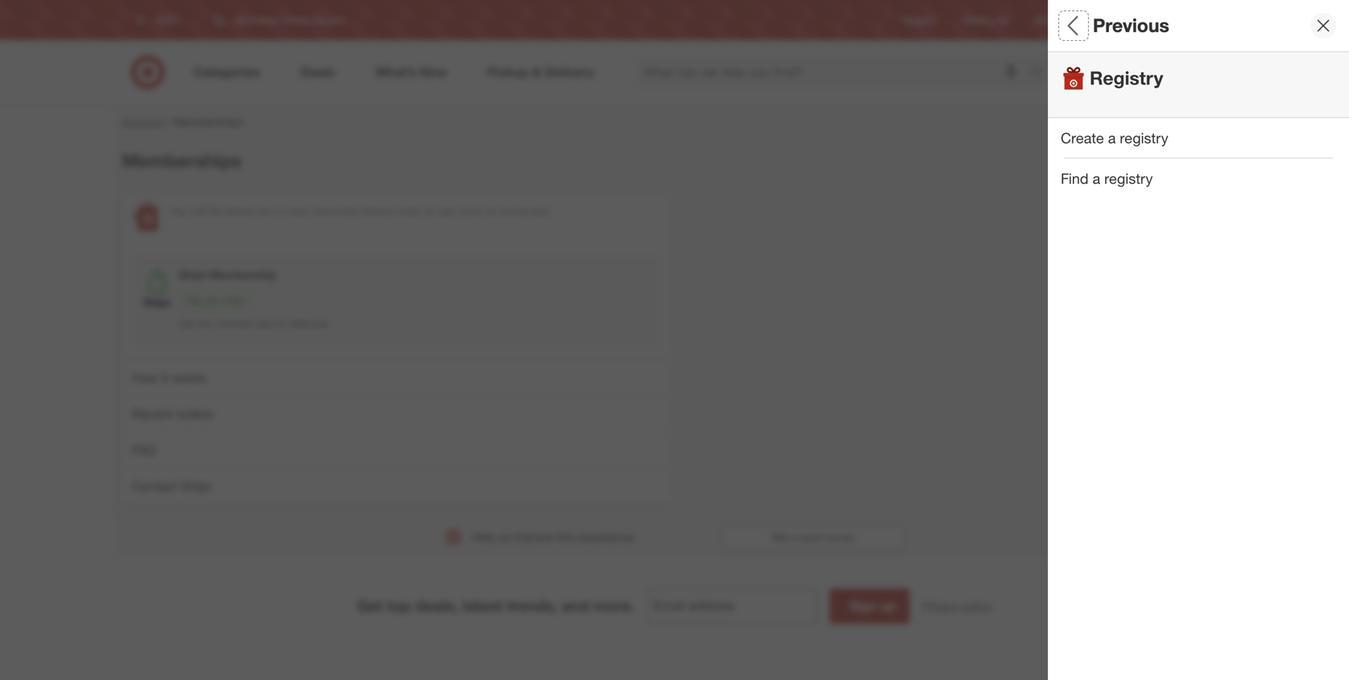 Task type: describe. For each thing, give the bounding box(es) containing it.
1 vertical spatial shipt
[[181, 479, 211, 494]]

pay a $9.99 delivery fee on each same day delivery order. or, sign up for an annual plan.
[[170, 205, 552, 217]]

redcard
[[1034, 14, 1073, 26]]

0 vertical spatial account
[[1061, 14, 1134, 37]]

privacy policy
[[923, 599, 992, 613]]

take
[[771, 531, 790, 543]]

more.
[[593, 597, 634, 615]]

up inside button
[[880, 598, 896, 614]]

a for take
[[793, 531, 798, 543]]

target
[[1099, 14, 1125, 26]]

the
[[197, 318, 211, 330]]

target circle link
[[1099, 13, 1152, 27]]

top
[[387, 597, 411, 615]]

how it works
[[132, 370, 206, 386]]

this
[[556, 530, 574, 544]]

+
[[1279, 105, 1286, 121]]

recently viewed
[[1061, 188, 1168, 205]]

redcard link
[[1034, 13, 1073, 27]]

0 vertical spatial account link
[[1048, 52, 1349, 92]]

hi,
[[1110, 65, 1123, 79]]

0 horizontal spatial registry
[[902, 14, 938, 26]]

registry for find a registry
[[1104, 170, 1153, 187]]

ad
[[997, 14, 1009, 26]]

contact
[[132, 479, 177, 494]]

faq
[[132, 442, 156, 458]]

sign
[[438, 205, 456, 217]]

sign
[[850, 598, 877, 614]]

find a registry
[[1061, 170, 1153, 187]]

$99/year
[[291, 318, 328, 330]]

What can we help you find? suggestions appear below search field
[[634, 55, 1034, 90]]

contact shipt
[[132, 479, 211, 494]]

same
[[313, 205, 337, 217]]

order
[[222, 294, 245, 306]]

and
[[562, 597, 589, 615]]

latest
[[462, 597, 503, 615]]

account dialog
[[1048, 0, 1349, 680]]

track + manage
[[1245, 105, 1336, 121]]

privacy
[[923, 599, 959, 613]]

get top deals, latest trends, and more.
[[357, 597, 634, 615]]

weekly ad
[[963, 14, 1009, 26]]

weekly ad link
[[963, 13, 1009, 27]]

recently viewed link
[[1048, 176, 1349, 216]]

create a registry
[[1061, 129, 1168, 146]]

weekly
[[963, 14, 994, 26]]

/
[[167, 115, 171, 129]]

a for pay
[[189, 205, 194, 217]]

find
[[1061, 170, 1089, 187]]

account / memberships
[[122, 115, 243, 129]]

plan
[[256, 318, 274, 330]]

0 vertical spatial memberships
[[174, 115, 243, 129]]

an
[[487, 205, 497, 217]]

previous
[[1093, 14, 1169, 37]]

search button
[[1022, 55, 1061, 93]]

recently
[[1061, 188, 1117, 205]]

how
[[132, 370, 158, 386]]

dialog containing previous
[[1048, 0, 1349, 680]]

take a quick survey button
[[721, 524, 905, 550]]

greg
[[1126, 65, 1151, 79]]

fee
[[259, 205, 273, 217]]

unlimited
[[214, 318, 253, 330]]

deals,
[[415, 597, 458, 615]]

contact shipt link
[[122, 468, 671, 504]]



Task type: locate. For each thing, give the bounding box(es) containing it.
a for create
[[1108, 129, 1116, 146]]

registry up recently viewed
[[1104, 170, 1153, 187]]

up
[[459, 205, 470, 217], [880, 598, 896, 614]]

viewed
[[1121, 188, 1168, 205]]

pay left per
[[186, 294, 202, 306]]

a for find
[[1093, 170, 1100, 187]]

pay per order
[[186, 294, 245, 306]]

trends,
[[507, 597, 557, 615]]

1 vertical spatial for
[[277, 318, 288, 330]]

find a registry link
[[1048, 159, 1349, 199]]

shipt membership
[[179, 268, 277, 282]]

0 vertical spatial for
[[473, 205, 484, 217]]

1 vertical spatial registry
[[1090, 67, 1163, 89]]

delivery
[[223, 205, 256, 217]]

registry inside 'link'
[[1120, 129, 1168, 146]]

get for get the unlimited plan for $99/year
[[179, 318, 195, 330]]

get
[[179, 318, 195, 330], [357, 597, 383, 615]]

help
[[472, 530, 495, 544]]

registry
[[1120, 129, 1168, 146], [1104, 170, 1153, 187]]

annual
[[500, 205, 529, 217]]

registry up find a registry on the top
[[1120, 129, 1168, 146]]

for right plan
[[277, 318, 288, 330]]

circle
[[1128, 14, 1152, 26]]

pay for pay a $9.99 delivery fee on each same day delivery order. or, sign up for an annual plan.
[[170, 205, 186, 217]]

a inside find a registry link
[[1093, 170, 1100, 187]]

a
[[1108, 129, 1116, 146], [1093, 170, 1100, 187], [189, 205, 194, 217], [793, 531, 798, 543]]

1 vertical spatial get
[[357, 597, 383, 615]]

account
[[1061, 14, 1134, 37], [1061, 63, 1115, 81], [122, 115, 164, 129]]

orders
[[1061, 104, 1105, 121]]

1 vertical spatial account link
[[122, 115, 164, 129]]

1 vertical spatial registry
[[1104, 170, 1153, 187]]

up right sign at the top left
[[459, 205, 470, 217]]

a inside 'take a quick survey' button
[[793, 531, 798, 543]]

0 horizontal spatial up
[[459, 205, 470, 217]]

recent orders
[[132, 406, 213, 422]]

search
[[1022, 66, 1061, 82]]

sign up
[[850, 598, 896, 614]]

how it works button
[[122, 360, 671, 396]]

for
[[473, 205, 484, 217], [277, 318, 288, 330]]

None text field
[[647, 589, 817, 624]]

1 horizontal spatial registry
[[1090, 67, 1163, 89]]

a inside create a registry 'link'
[[1108, 129, 1116, 146]]

create
[[1061, 129, 1104, 146]]

memberships
[[174, 115, 243, 129], [122, 149, 242, 172]]

pay for pay per order
[[186, 294, 202, 306]]

1 horizontal spatial up
[[880, 598, 896, 614]]

account hello, greg element
[[1061, 63, 1115, 81]]

memberships right /
[[174, 115, 243, 129]]

orders
[[176, 406, 213, 422]]

survey
[[826, 531, 855, 543]]

day
[[340, 205, 357, 217]]

registry down previous
[[1090, 67, 1163, 89]]

up right sign
[[880, 598, 896, 614]]

1 horizontal spatial for
[[473, 205, 484, 217]]

improve
[[513, 530, 553, 544]]

get for get top deals, latest trends, and more.
[[357, 597, 383, 615]]

order.
[[397, 205, 421, 217]]

per
[[204, 294, 219, 306]]

registry for create a registry
[[1120, 129, 1168, 146]]

registry link
[[902, 13, 938, 27]]

0 vertical spatial up
[[459, 205, 470, 217]]

0 vertical spatial shipt
[[179, 268, 207, 282]]

membership
[[210, 268, 277, 282]]

recent
[[132, 406, 173, 422]]

registry left weekly
[[902, 14, 938, 26]]

memberships down account / memberships
[[122, 149, 242, 172]]

take a quick survey
[[771, 531, 855, 543]]

faq link
[[122, 432, 671, 468]]

0 horizontal spatial get
[[179, 318, 195, 330]]

a right take
[[793, 531, 798, 543]]

plan.
[[531, 205, 552, 217]]

track
[[1245, 105, 1275, 121]]

on
[[275, 205, 286, 217]]

2 vertical spatial account
[[122, 115, 164, 129]]

it
[[161, 370, 168, 386]]

0 horizontal spatial for
[[277, 318, 288, 330]]

$9.99
[[197, 205, 220, 217]]

0 vertical spatial pay
[[170, 205, 186, 217]]

shipt
[[179, 268, 207, 282], [181, 479, 211, 494]]

0 horizontal spatial account link
[[122, 115, 164, 129]]

dialog
[[1048, 0, 1349, 680]]

help us improve this experience.
[[472, 530, 636, 544]]

get the unlimited plan for $99/year
[[179, 318, 328, 330]]

get left top
[[357, 597, 383, 615]]

each
[[289, 205, 310, 217]]

recent orders link
[[122, 396, 671, 432]]

get left the
[[179, 318, 195, 330]]

1 vertical spatial account
[[1061, 63, 1115, 81]]

shipt right the contact
[[181, 479, 211, 494]]

a right create
[[1108, 129, 1116, 146]]

account link up create a registry 'link'
[[1048, 52, 1349, 92]]

works
[[172, 370, 206, 386]]

create a registry link
[[1048, 118, 1349, 158]]

quick
[[800, 531, 824, 543]]

delivery
[[359, 205, 394, 217]]

1 vertical spatial pay
[[186, 294, 202, 306]]

experience.
[[578, 530, 636, 544]]

registry
[[902, 14, 938, 26], [1090, 67, 1163, 89]]

shipt up per
[[179, 268, 207, 282]]

0 vertical spatial registry
[[902, 14, 938, 26]]

for left an
[[473, 205, 484, 217]]

a left $9.99
[[189, 205, 194, 217]]

1 vertical spatial up
[[880, 598, 896, 614]]

0 vertical spatial get
[[179, 318, 195, 330]]

0 vertical spatial registry
[[1120, 129, 1168, 146]]

1 horizontal spatial account link
[[1048, 52, 1349, 92]]

us
[[498, 530, 510, 544]]

or,
[[424, 205, 436, 217]]

privacy policy link
[[923, 598, 992, 614]]

policy
[[962, 599, 992, 613]]

hi, greg
[[1110, 65, 1151, 79]]

account link left /
[[122, 115, 164, 129]]

target circle
[[1099, 14, 1152, 26]]

manage
[[1290, 105, 1336, 121]]

1 horizontal spatial get
[[357, 597, 383, 615]]

a up recently at the right of page
[[1093, 170, 1100, 187]]

pay left $9.99
[[170, 205, 186, 217]]

1 vertical spatial memberships
[[122, 149, 242, 172]]

sign up button
[[829, 589, 910, 624]]



Task type: vqa. For each thing, say whether or not it's contained in the screenshot.
leftmost the 3
no



